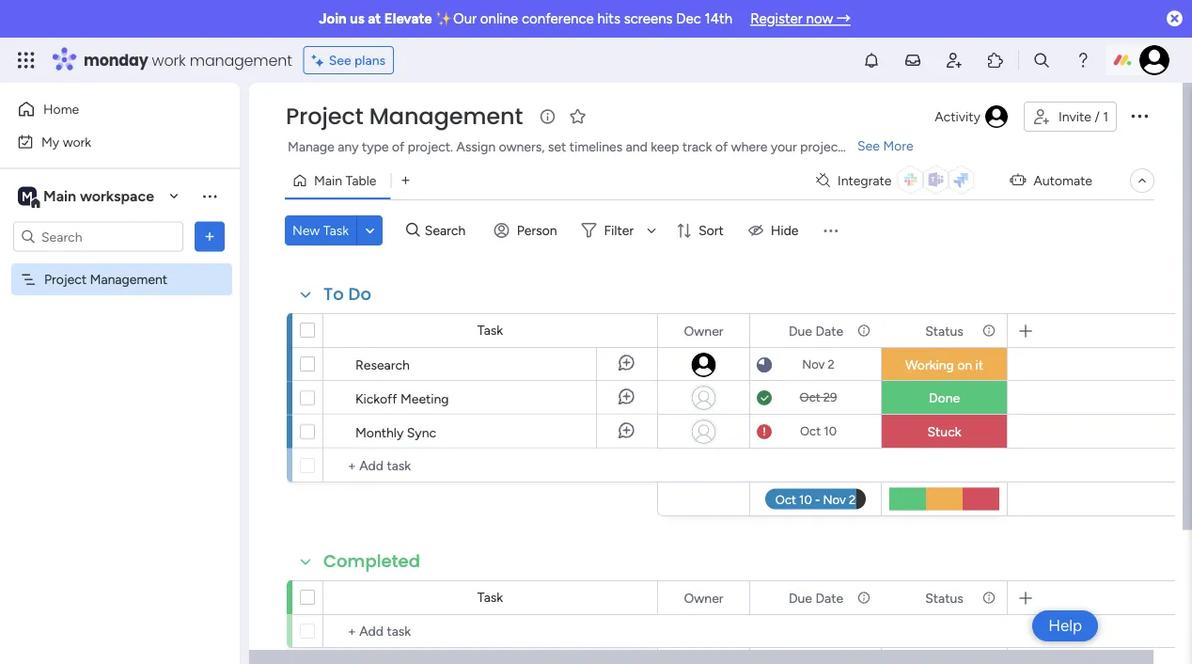 Task type: locate. For each thing, give the bounding box(es) containing it.
project inside list box
[[44, 271, 87, 287]]

1 horizontal spatial of
[[716, 139, 728, 155]]

to do
[[324, 282, 372, 306]]

oct for oct 29
[[800, 390, 821, 405]]

see plans button
[[304, 46, 394, 74]]

2 owner from the top
[[684, 590, 724, 606]]

0 vertical spatial due date field
[[784, 320, 849, 341]]

hits
[[598, 10, 621, 27]]

work right monday
[[152, 49, 186, 71]]

hide button
[[741, 215, 810, 246]]

task
[[323, 222, 349, 238], [478, 322, 503, 338], [478, 589, 503, 605]]

column information image for to do
[[982, 323, 997, 338]]

dapulse integrations image
[[816, 174, 831, 188]]

management
[[369, 101, 523, 132], [90, 271, 168, 287]]

autopilot image
[[1011, 168, 1027, 192]]

2
[[828, 357, 835, 372]]

sync
[[407, 424, 437, 440]]

1 of from the left
[[392, 139, 405, 155]]

integrate
[[838, 173, 892, 189]]

2 due date field from the top
[[784, 587, 849, 608]]

1 vertical spatial work
[[63, 134, 91, 150]]

Due Date field
[[784, 320, 849, 341], [784, 587, 849, 608]]

project management
[[286, 101, 523, 132], [44, 271, 168, 287]]

now
[[807, 10, 834, 27]]

at
[[368, 10, 381, 27]]

see inside button
[[329, 52, 351, 68]]

join us at elevate ✨ our online conference hits screens dec 14th
[[319, 10, 733, 27]]

manage
[[288, 139, 335, 155]]

any
[[338, 139, 359, 155]]

Status field
[[921, 320, 969, 341], [921, 587, 969, 608]]

task for completed
[[478, 589, 503, 605]]

1 vertical spatial see
[[858, 138, 880, 154]]

monthly sync
[[356, 424, 437, 440]]

online
[[481, 10, 519, 27]]

work
[[152, 49, 186, 71], [63, 134, 91, 150]]

work right my
[[63, 134, 91, 150]]

1 vertical spatial status
[[926, 590, 964, 606]]

register
[[751, 10, 803, 27]]

date
[[816, 323, 844, 339], [816, 590, 844, 606]]

main left table
[[314, 173, 342, 189]]

column information image
[[982, 323, 997, 338], [857, 590, 872, 605], [982, 590, 997, 605]]

0 vertical spatial due date
[[789, 323, 844, 339]]

main for main workspace
[[43, 187, 76, 205]]

2 vertical spatial task
[[478, 589, 503, 605]]

person button
[[487, 215, 569, 246]]

1 horizontal spatial see
[[858, 138, 880, 154]]

1 horizontal spatial project
[[286, 101, 364, 132]]

oct left 10 on the right
[[801, 424, 821, 439]]

column information image
[[857, 323, 872, 338]]

see left more
[[858, 138, 880, 154]]

status
[[926, 323, 964, 339], [926, 590, 964, 606]]

my work button
[[11, 127, 202, 157]]

main
[[314, 173, 342, 189], [43, 187, 76, 205]]

monday
[[84, 49, 148, 71]]

see more link
[[856, 136, 916, 155]]

2 due date from the top
[[789, 590, 844, 606]]

show board description image
[[537, 107, 559, 126]]

screens
[[624, 10, 673, 27]]

due date
[[789, 323, 844, 339], [789, 590, 844, 606]]

0 vertical spatial status field
[[921, 320, 969, 341]]

1 vertical spatial owner field
[[680, 587, 729, 608]]

oct 10
[[801, 424, 837, 439]]

oct 29
[[800, 390, 838, 405]]

0 horizontal spatial work
[[63, 134, 91, 150]]

management up project.
[[369, 101, 523, 132]]

0 vertical spatial project
[[286, 101, 364, 132]]

of right the track
[[716, 139, 728, 155]]

1 vertical spatial status field
[[921, 587, 969, 608]]

your
[[771, 139, 797, 155]]

project management inside list box
[[44, 271, 168, 287]]

1 vertical spatial oct
[[801, 424, 821, 439]]

Completed field
[[319, 549, 425, 574]]

v2 search image
[[406, 220, 420, 241]]

see for see more
[[858, 138, 880, 154]]

To Do field
[[319, 282, 376, 307]]

completed
[[324, 549, 421, 573]]

owner field for completed
[[680, 587, 729, 608]]

project management up project.
[[286, 101, 523, 132]]

1 vertical spatial due date field
[[784, 587, 849, 608]]

0 vertical spatial owner field
[[680, 320, 729, 341]]

main right workspace icon
[[43, 187, 76, 205]]

1 owner field from the top
[[680, 320, 729, 341]]

1 vertical spatial owner
[[684, 590, 724, 606]]

0 horizontal spatial of
[[392, 139, 405, 155]]

date for column information icon on the right
[[816, 323, 844, 339]]

project management down search in workspace "field"
[[44, 271, 168, 287]]

1 vertical spatial date
[[816, 590, 844, 606]]

new task button
[[285, 215, 357, 246]]

1 vertical spatial management
[[90, 271, 168, 287]]

1 vertical spatial task
[[478, 322, 503, 338]]

arrow down image
[[641, 219, 663, 242]]

0 horizontal spatial management
[[90, 271, 168, 287]]

1 date from the top
[[816, 323, 844, 339]]

0 vertical spatial status
[[926, 323, 964, 339]]

1 vertical spatial project management
[[44, 271, 168, 287]]

0 vertical spatial see
[[329, 52, 351, 68]]

1 due date field from the top
[[784, 320, 849, 341]]

management inside list box
[[90, 271, 168, 287]]

register now →
[[751, 10, 851, 27]]

main for main table
[[314, 173, 342, 189]]

inbox image
[[904, 51, 923, 70]]

1 horizontal spatial main
[[314, 173, 342, 189]]

new
[[293, 222, 320, 238]]

option
[[0, 262, 240, 266]]

see
[[329, 52, 351, 68], [858, 138, 880, 154]]

1 vertical spatial due
[[789, 590, 813, 606]]

home button
[[11, 94, 202, 124]]

main table
[[314, 173, 377, 189]]

2 date from the top
[[816, 590, 844, 606]]

table
[[346, 173, 377, 189]]

activity
[[935, 109, 981, 125]]

project up "manage"
[[286, 101, 364, 132]]

0 vertical spatial management
[[369, 101, 523, 132]]

2 of from the left
[[716, 139, 728, 155]]

0 horizontal spatial project management
[[44, 271, 168, 287]]

options image
[[200, 227, 219, 246]]

1 horizontal spatial work
[[152, 49, 186, 71]]

person
[[517, 222, 557, 238]]

workspace options image
[[200, 186, 219, 205]]

of right the "type" at the top left of the page
[[392, 139, 405, 155]]

Owner field
[[680, 320, 729, 341], [680, 587, 729, 608]]

notifications image
[[863, 51, 881, 70]]

options image
[[1129, 104, 1151, 127]]

main inside button
[[314, 173, 342, 189]]

1 vertical spatial project
[[44, 271, 87, 287]]

1 vertical spatial due date
[[789, 590, 844, 606]]

0 horizontal spatial main
[[43, 187, 76, 205]]

help image
[[1074, 51, 1093, 70]]

management down search in workspace "field"
[[90, 271, 168, 287]]

1 status from the top
[[926, 323, 964, 339]]

main table button
[[285, 166, 391, 196]]

v2 done deadline image
[[757, 389, 772, 407]]

nov
[[803, 357, 825, 372]]

work for my
[[63, 134, 91, 150]]

owner
[[684, 323, 724, 339], [684, 590, 724, 606]]

2 owner field from the top
[[680, 587, 729, 608]]

and
[[626, 139, 648, 155]]

due
[[789, 323, 813, 339], [789, 590, 813, 606]]

research
[[356, 357, 410, 373]]

project down search in workspace "field"
[[44, 271, 87, 287]]

1 owner from the top
[[684, 323, 724, 339]]

work inside button
[[63, 134, 91, 150]]

oct for oct 10
[[801, 424, 821, 439]]

main workspace
[[43, 187, 154, 205]]

nov 2
[[803, 357, 835, 372]]

oct
[[800, 390, 821, 405], [801, 424, 821, 439]]

type
[[362, 139, 389, 155]]

0 vertical spatial owner
[[684, 323, 724, 339]]

workspace
[[80, 187, 154, 205]]

due date field for column information image related to completed
[[784, 587, 849, 608]]

owner field for to do
[[680, 320, 729, 341]]

working on it
[[906, 357, 984, 373]]

see left plans
[[329, 52, 351, 68]]

of
[[392, 139, 405, 155], [716, 139, 728, 155]]

2 due from the top
[[789, 590, 813, 606]]

0 vertical spatial task
[[323, 222, 349, 238]]

1 horizontal spatial project management
[[286, 101, 523, 132]]

hide
[[771, 222, 799, 238]]

1 horizontal spatial management
[[369, 101, 523, 132]]

0 vertical spatial oct
[[800, 390, 821, 405]]

0 horizontal spatial see
[[329, 52, 351, 68]]

main inside "workspace selection" element
[[43, 187, 76, 205]]

0 vertical spatial date
[[816, 323, 844, 339]]

0 vertical spatial due
[[789, 323, 813, 339]]

it
[[976, 357, 984, 373]]

0 horizontal spatial project
[[44, 271, 87, 287]]

oct left "29"
[[800, 390, 821, 405]]

0 vertical spatial work
[[152, 49, 186, 71]]



Task type: describe. For each thing, give the bounding box(es) containing it.
kickoff
[[356, 390, 397, 406]]

more
[[884, 138, 914, 154]]

activity button
[[928, 102, 1017, 132]]

my work
[[41, 134, 91, 150]]

stuck
[[928, 424, 962, 440]]

to
[[324, 282, 344, 306]]

collapse board header image
[[1135, 173, 1150, 188]]

manage any type of project. assign owners, set timelines and keep track of where your project stands.
[[288, 139, 888, 155]]

1
[[1104, 109, 1109, 125]]

filter
[[604, 222, 634, 238]]

+ Add task text field
[[333, 454, 649, 477]]

our
[[453, 10, 477, 27]]

14th
[[705, 10, 733, 27]]

elevate
[[385, 10, 432, 27]]

keep
[[651, 139, 680, 155]]

see for see plans
[[329, 52, 351, 68]]

sort
[[699, 222, 724, 238]]

plans
[[355, 52, 386, 68]]

task inside button
[[323, 222, 349, 238]]

automate
[[1034, 173, 1093, 189]]

invite / 1
[[1059, 109, 1109, 125]]

monday work management
[[84, 49, 292, 71]]

→
[[837, 10, 851, 27]]

column information image for completed
[[857, 590, 872, 605]]

set
[[548, 139, 567, 155]]

assign
[[457, 139, 496, 155]]

add view image
[[402, 174, 410, 187]]

apps image
[[987, 51, 1006, 70]]

Search field
[[420, 217, 477, 244]]

timelines
[[570, 139, 623, 155]]

1 due date from the top
[[789, 323, 844, 339]]

workspace image
[[18, 186, 37, 206]]

done
[[929, 390, 961, 406]]

29
[[824, 390, 838, 405]]

help button
[[1033, 611, 1099, 642]]

menu image
[[822, 221, 840, 240]]

+ Add task text field
[[333, 620, 649, 642]]

do
[[349, 282, 372, 306]]

invite members image
[[945, 51, 964, 70]]

due date field for column information icon on the right
[[784, 320, 849, 341]]

kickoff meeting
[[356, 390, 449, 406]]

task for to do
[[478, 322, 503, 338]]

project
[[801, 139, 843, 155]]

add to favorites image
[[568, 107, 587, 126]]

1 due from the top
[[789, 323, 813, 339]]

owner for completed
[[684, 590, 724, 606]]

workspace selection element
[[18, 185, 157, 209]]

sort button
[[669, 215, 735, 246]]

stands.
[[847, 139, 888, 155]]

0 vertical spatial project management
[[286, 101, 523, 132]]

Project Management field
[[281, 101, 528, 132]]

select product image
[[17, 51, 36, 70]]

project.
[[408, 139, 453, 155]]

working
[[906, 357, 955, 373]]

home
[[43, 101, 79, 117]]

see more
[[858, 138, 914, 154]]

owners,
[[499, 139, 545, 155]]

monthly
[[356, 424, 404, 440]]

filter button
[[574, 215, 663, 246]]

work for monday
[[152, 49, 186, 71]]

v2 overdue deadline image
[[757, 423, 772, 441]]

my
[[41, 134, 59, 150]]

register now → link
[[751, 10, 851, 27]]

m
[[22, 188, 33, 204]]

2 status field from the top
[[921, 587, 969, 608]]

2 status from the top
[[926, 590, 964, 606]]

us
[[350, 10, 365, 27]]

owner for to do
[[684, 323, 724, 339]]

where
[[731, 139, 768, 155]]

on
[[958, 357, 973, 373]]

✨
[[436, 10, 450, 27]]

1 status field from the top
[[921, 320, 969, 341]]

search everything image
[[1033, 51, 1052, 70]]

dec
[[677, 10, 702, 27]]

date for column information image related to completed
[[816, 590, 844, 606]]

bob builder image
[[1140, 45, 1170, 75]]

project management list box
[[0, 260, 240, 549]]

Search in workspace field
[[40, 226, 157, 247]]

angle down image
[[366, 223, 375, 238]]

new task
[[293, 222, 349, 238]]

/
[[1095, 109, 1100, 125]]

10
[[824, 424, 837, 439]]

track
[[683, 139, 712, 155]]

invite / 1 button
[[1024, 102, 1118, 132]]

meeting
[[401, 390, 449, 406]]

help
[[1049, 616, 1083, 635]]

see plans
[[329, 52, 386, 68]]

join
[[319, 10, 347, 27]]

invite
[[1059, 109, 1092, 125]]

conference
[[522, 10, 594, 27]]

management
[[190, 49, 292, 71]]



Task type: vqa. For each thing, say whether or not it's contained in the screenshot.
1st Not from the bottom
no



